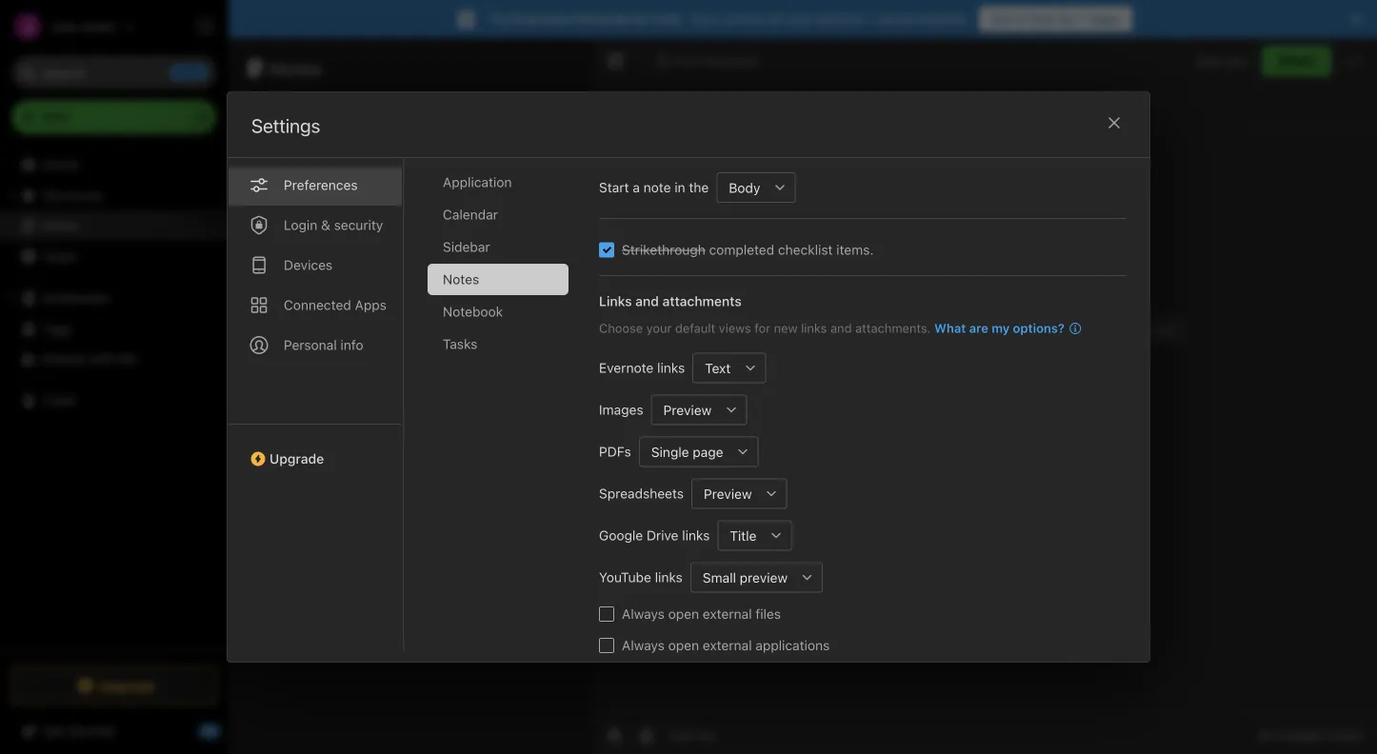 Task type: vqa. For each thing, say whether or not it's contained in the screenshot.
23 minutes ago
no



Task type: locate. For each thing, give the bounding box(es) containing it.
cancel
[[872, 11, 914, 27]]

links
[[801, 321, 827, 335], [657, 360, 685, 376], [682, 528, 710, 543], [655, 570, 683, 585]]

1 horizontal spatial upgrade button
[[228, 424, 403, 474]]

1 vertical spatial your
[[646, 321, 672, 335]]

small preview
[[703, 570, 788, 585]]

only you
[[1196, 54, 1247, 68]]

1 vertical spatial notes
[[42, 218, 78, 233]]

tab list containing application
[[428, 167, 584, 651]]

external
[[703, 606, 752, 622], [703, 638, 752, 653]]

tags button
[[0, 313, 228, 344]]

preview up single page
[[663, 402, 712, 418]]

title
[[730, 528, 757, 544]]

preview up "title" button
[[704, 486, 752, 502]]

sidebar
[[443, 239, 490, 255]]

1 vertical spatial external
[[703, 638, 752, 653]]

0 vertical spatial notes
[[270, 57, 322, 80]]

&
[[321, 217, 330, 233]]

and left attachments.
[[830, 321, 852, 335]]

tasks inside button
[[42, 248, 77, 264]]

1 vertical spatial upgrade
[[98, 678, 155, 694]]

all changes saved
[[1258, 728, 1362, 742]]

settings up untitled on the top
[[251, 114, 320, 137]]

1 horizontal spatial your
[[786, 11, 813, 27]]

add a reminder image
[[603, 724, 626, 747]]

open down the always open external files
[[668, 638, 699, 653]]

notes down the settings tooltip at top left
[[270, 57, 322, 80]]

shortcuts button
[[0, 180, 228, 210]]

always open external files
[[622, 606, 781, 622]]

shared
[[42, 351, 85, 367]]

notebook down notes tab
[[443, 304, 503, 320]]

0 vertical spatial settings
[[240, 19, 289, 33]]

upgrade inside tab list
[[270, 451, 324, 467]]

try evernote personal for free: sync across all your devices. cancel anytime.
[[490, 11, 970, 27]]

evernote
[[513, 11, 569, 27], [599, 360, 654, 376]]

with
[[89, 351, 115, 367]]

choose
[[599, 321, 643, 335]]

0 vertical spatial open
[[668, 606, 699, 622]]

1 horizontal spatial upgrade
[[270, 451, 324, 467]]

1 vertical spatial preview
[[704, 486, 752, 502]]

tasks up "notebooks"
[[42, 248, 77, 264]]

0 horizontal spatial evernote
[[513, 11, 569, 27]]

1 vertical spatial a
[[253, 207, 260, 220]]

Select303 checkbox
[[599, 242, 614, 258]]

Note Editor text field
[[591, 130, 1377, 715]]

1 horizontal spatial tasks
[[443, 336, 478, 352]]

1 open from the top
[[668, 606, 699, 622]]

tasks
[[42, 248, 77, 264], [443, 336, 478, 352]]

1 horizontal spatial notes
[[270, 57, 322, 80]]

0 horizontal spatial and
[[635, 293, 659, 309]]

notebooks link
[[0, 283, 228, 313]]

tab list containing preferences
[[228, 148, 404, 651]]

0 horizontal spatial for
[[631, 11, 649, 27]]

drive
[[647, 528, 679, 543]]

expand notebooks image
[[5, 290, 20, 306]]

0 horizontal spatial tasks
[[42, 248, 77, 264]]

0 vertical spatial evernote
[[513, 11, 569, 27]]

1 vertical spatial open
[[668, 638, 699, 653]]

links right the new
[[801, 321, 827, 335]]

a left note
[[633, 180, 640, 195]]

in
[[675, 180, 685, 195]]

what
[[934, 321, 966, 335]]

Start a new note in the body or title. field
[[716, 172, 796, 203]]

Choose default view option for Images field
[[651, 395, 747, 425]]

always
[[622, 606, 665, 622], [622, 638, 665, 653]]

a left few
[[253, 207, 260, 220]]

settings right the 'settings' image
[[240, 19, 289, 33]]

1 horizontal spatial and
[[830, 321, 852, 335]]

links right drive
[[682, 528, 710, 543]]

Choose default view option for Spreadsheets field
[[691, 479, 787, 509]]

saved
[[1328, 728, 1362, 742]]

1 vertical spatial preview button
[[691, 479, 757, 509]]

start a note in the
[[599, 180, 709, 195]]

0 horizontal spatial a
[[253, 207, 260, 220]]

external down the always open external files
[[703, 638, 752, 653]]

1 horizontal spatial notebook
[[702, 53, 758, 68]]

external up always open external applications
[[703, 606, 752, 622]]

0 horizontal spatial personal
[[284, 337, 337, 353]]

upgrade
[[270, 451, 324, 467], [98, 678, 155, 694]]

0 vertical spatial always
[[622, 606, 665, 622]]

items.
[[836, 242, 874, 258]]

tasks inside tab
[[443, 336, 478, 352]]

open for always open external files
[[668, 606, 699, 622]]

spreadsheets
[[599, 486, 684, 501]]

2 external from the top
[[703, 638, 752, 653]]

evernote right try
[[513, 11, 569, 27]]

ago
[[331, 207, 351, 220]]

your down links and attachments
[[646, 321, 672, 335]]

for for 7
[[1058, 11, 1076, 27]]

personal up expand note image
[[573, 11, 627, 27]]

strikethrough completed checklist items.
[[622, 242, 874, 258]]

1 vertical spatial always
[[622, 638, 665, 653]]

tags
[[43, 321, 72, 336]]

preview
[[663, 402, 712, 418], [704, 486, 752, 502]]

always for always open external files
[[622, 606, 665, 622]]

1 vertical spatial tasks
[[443, 336, 478, 352]]

0 vertical spatial preview button
[[651, 395, 717, 425]]

0 horizontal spatial upgrade button
[[11, 667, 217, 705]]

few
[[263, 207, 282, 220]]

settings tooltip
[[211, 8, 304, 45]]

2 vertical spatial notes
[[443, 271, 479, 287]]

0 vertical spatial upgrade button
[[228, 424, 403, 474]]

0 vertical spatial upgrade
[[270, 451, 324, 467]]

None search field
[[25, 55, 204, 90]]

preview for spreadsheets
[[704, 486, 752, 502]]

untitled
[[253, 147, 303, 163]]

checklist
[[778, 242, 833, 258]]

single page button
[[639, 437, 728, 467]]

1 vertical spatial personal
[[284, 337, 337, 353]]

0 horizontal spatial notebook
[[443, 304, 503, 320]]

notebook tab
[[428, 296, 569, 328]]

sidebar tab
[[428, 231, 569, 263]]

always right "always open external files" checkbox at the bottom left of page
[[622, 606, 665, 622]]

trash link
[[0, 386, 228, 416]]

notes down sidebar
[[443, 271, 479, 287]]

small
[[703, 570, 736, 585]]

1 horizontal spatial a
[[633, 180, 640, 195]]

notes
[[270, 57, 322, 80], [42, 218, 78, 233], [443, 271, 479, 287]]

your right all
[[786, 11, 813, 27]]

pdfs
[[599, 444, 631, 460]]

info
[[340, 337, 363, 353]]

default
[[675, 321, 715, 335]]

options?
[[1013, 321, 1065, 335]]

1 horizontal spatial tab list
[[428, 167, 584, 651]]

1 vertical spatial evernote
[[599, 360, 654, 376]]

tasks down notebook tab in the left top of the page
[[443, 336, 478, 352]]

personal
[[573, 11, 627, 27], [284, 337, 337, 353]]

Choose default view option for PDFs field
[[639, 437, 759, 467]]

tree
[[0, 150, 229, 650]]

for left free:
[[631, 11, 649, 27]]

notebooks
[[43, 290, 110, 306]]

notebook
[[702, 53, 758, 68], [443, 304, 503, 320]]

attachments.
[[855, 321, 931, 335]]

1 vertical spatial upgrade button
[[11, 667, 217, 705]]

evernote links
[[599, 360, 685, 376]]

personal down connected
[[284, 337, 337, 353]]

2 open from the top
[[668, 638, 699, 653]]

preview button up "title" button
[[691, 479, 757, 509]]

upgrade button
[[228, 424, 403, 474], [11, 667, 217, 705]]

for left 7
[[1058, 11, 1076, 27]]

settings image
[[194, 15, 217, 38]]

0 vertical spatial personal
[[573, 11, 627, 27]]

always right always open external applications option
[[622, 638, 665, 653]]

Choose default view option for Evernote links field
[[693, 353, 766, 383]]

for left the new
[[755, 321, 771, 335]]

attachments
[[662, 293, 742, 309]]

preview button up single page button
[[651, 395, 717, 425]]

0 vertical spatial and
[[635, 293, 659, 309]]

2 always from the top
[[622, 638, 665, 653]]

0 vertical spatial notebook
[[702, 53, 758, 68]]

1 vertical spatial notebook
[[443, 304, 503, 320]]

share
[[1278, 53, 1315, 69]]

home
[[42, 157, 78, 172]]

0 vertical spatial external
[[703, 606, 752, 622]]

and right links
[[635, 293, 659, 309]]

notes inside tab
[[443, 271, 479, 287]]

1 external from the top
[[703, 606, 752, 622]]

preview inside choose default view option for images field
[[663, 402, 712, 418]]

0 vertical spatial tasks
[[42, 248, 77, 264]]

notebook inside tab
[[443, 304, 503, 320]]

notes tab
[[428, 264, 569, 295]]

1 horizontal spatial evernote
[[599, 360, 654, 376]]

tab list
[[228, 148, 404, 651], [428, 167, 584, 651]]

page
[[693, 444, 723, 460]]

notebook down try evernote personal for free: sync across all your devices. cancel anytime.
[[702, 53, 758, 68]]

0 horizontal spatial notes
[[42, 218, 78, 233]]

files
[[756, 606, 781, 622]]

open up always open external applications
[[668, 606, 699, 622]]

notes down shortcuts
[[42, 218, 78, 233]]

all
[[769, 11, 782, 27]]

you
[[1226, 54, 1247, 68]]

settings
[[240, 19, 289, 33], [251, 114, 320, 137]]

external for applications
[[703, 638, 752, 653]]

preview inside field
[[704, 486, 752, 502]]

for
[[631, 11, 649, 27], [1058, 11, 1076, 27], [755, 321, 771, 335]]

tab list for application
[[228, 148, 404, 651]]

Search text field
[[25, 55, 204, 90]]

notebook inside button
[[702, 53, 758, 68]]

for inside button
[[1058, 11, 1076, 27]]

Always open external applications checkbox
[[599, 638, 614, 653]]

2 horizontal spatial for
[[1058, 11, 1076, 27]]

links
[[599, 293, 632, 309]]

0 horizontal spatial tab list
[[228, 148, 404, 651]]

only
[[1196, 54, 1222, 68]]

1 always from the top
[[622, 606, 665, 622]]

0 vertical spatial preview
[[663, 402, 712, 418]]

evernote down choose
[[599, 360, 654, 376]]

2 horizontal spatial notes
[[443, 271, 479, 287]]

preview button
[[651, 395, 717, 425], [691, 479, 757, 509]]



Task type: describe. For each thing, give the bounding box(es) containing it.
external for files
[[703, 606, 752, 622]]

google
[[599, 528, 643, 543]]

sync
[[691, 11, 721, 27]]

links down drive
[[655, 570, 683, 585]]

preview button for spreadsheets
[[691, 479, 757, 509]]

youtube
[[599, 570, 651, 585]]

login & security
[[284, 217, 383, 233]]

note
[[644, 180, 671, 195]]

preview for images
[[663, 402, 712, 418]]

text
[[705, 360, 731, 376]]

tree containing home
[[0, 150, 229, 650]]

applications
[[756, 638, 830, 653]]

Choose default view option for Google Drive links field
[[717, 520, 792, 551]]

days
[[1091, 11, 1121, 27]]

images
[[599, 402, 643, 418]]

expand note image
[[605, 50, 628, 72]]

links left text "button" at right
[[657, 360, 685, 376]]

application tab
[[428, 167, 569, 198]]

personal info
[[284, 337, 363, 353]]

always open external applications
[[622, 638, 830, 653]]

calendar
[[443, 207, 498, 222]]

Always open external files checkbox
[[599, 607, 614, 622]]

first
[[673, 53, 699, 68]]

all
[[1258, 728, 1272, 742]]

7
[[1080, 11, 1087, 27]]

my
[[992, 321, 1010, 335]]

youtube links
[[599, 570, 683, 585]]

preview
[[740, 570, 788, 585]]

security
[[334, 217, 383, 233]]

free:
[[652, 11, 684, 27]]

changes
[[1276, 728, 1325, 742]]

tasks tab
[[428, 329, 569, 360]]

get
[[991, 11, 1013, 27]]

login
[[284, 217, 317, 233]]

first notebook
[[673, 53, 758, 68]]

across
[[725, 11, 765, 27]]

body button
[[716, 172, 765, 203]]

tasks button
[[0, 241, 228, 271]]

1 vertical spatial settings
[[251, 114, 320, 137]]

a few minutes ago
[[253, 207, 351, 220]]

links and attachments
[[599, 293, 742, 309]]

trash
[[42, 393, 76, 409]]

the
[[689, 180, 709, 195]]

tab list for start a note in the
[[428, 167, 584, 651]]

preferences
[[284, 177, 358, 193]]

application
[[443, 174, 512, 190]]

personal inside tab list
[[284, 337, 337, 353]]

completed
[[709, 242, 774, 258]]

google drive links
[[599, 528, 710, 543]]

anytime.
[[917, 11, 970, 27]]

new
[[774, 321, 798, 335]]

title button
[[717, 520, 761, 551]]

close image
[[1103, 111, 1126, 134]]

choose your default views for new links and attachments.
[[599, 321, 931, 335]]

devices.
[[817, 11, 868, 27]]

0 horizontal spatial your
[[646, 321, 672, 335]]

0 vertical spatial your
[[786, 11, 813, 27]]

0 horizontal spatial upgrade
[[98, 678, 155, 694]]

connected
[[284, 297, 351, 313]]

note window element
[[591, 38, 1377, 754]]

Choose default view option for YouTube links field
[[690, 562, 823, 593]]

are
[[969, 321, 988, 335]]

for for free:
[[631, 11, 649, 27]]

me
[[118, 351, 137, 367]]

devices
[[284, 257, 333, 273]]

connected apps
[[284, 297, 387, 313]]

notes link
[[0, 210, 228, 241]]

upgrade button inside tab list
[[228, 424, 403, 474]]

1 horizontal spatial for
[[755, 321, 771, 335]]

apps
[[355, 297, 387, 313]]

views
[[719, 321, 751, 335]]

preview button for images
[[651, 395, 717, 425]]

it
[[1017, 11, 1025, 27]]

single page
[[651, 444, 723, 460]]

shared with me link
[[0, 344, 228, 374]]

shared with me
[[42, 351, 137, 367]]

1 horizontal spatial personal
[[573, 11, 627, 27]]

home link
[[0, 150, 229, 180]]

share button
[[1262, 46, 1331, 76]]

always for always open external applications
[[622, 638, 665, 653]]

get it free for 7 days button
[[979, 7, 1132, 31]]

single
[[651, 444, 689, 460]]

calendar tab
[[428, 199, 569, 230]]

what are my options?
[[934, 321, 1065, 335]]

first notebook button
[[650, 48, 765, 74]]

add tag image
[[635, 724, 658, 747]]

text button
[[693, 353, 735, 383]]

new
[[42, 109, 69, 125]]

try
[[490, 11, 510, 27]]

0 vertical spatial a
[[633, 180, 640, 195]]

strikethrough
[[622, 242, 705, 258]]

open for always open external applications
[[668, 638, 699, 653]]

settings inside tooltip
[[240, 19, 289, 33]]

small preview button
[[690, 562, 792, 593]]

1 vertical spatial and
[[830, 321, 852, 335]]

new button
[[11, 100, 217, 134]]

start
[[599, 180, 629, 195]]

shortcuts
[[43, 187, 103, 203]]

free
[[1029, 11, 1055, 27]]

get it free for 7 days
[[991, 11, 1121, 27]]



